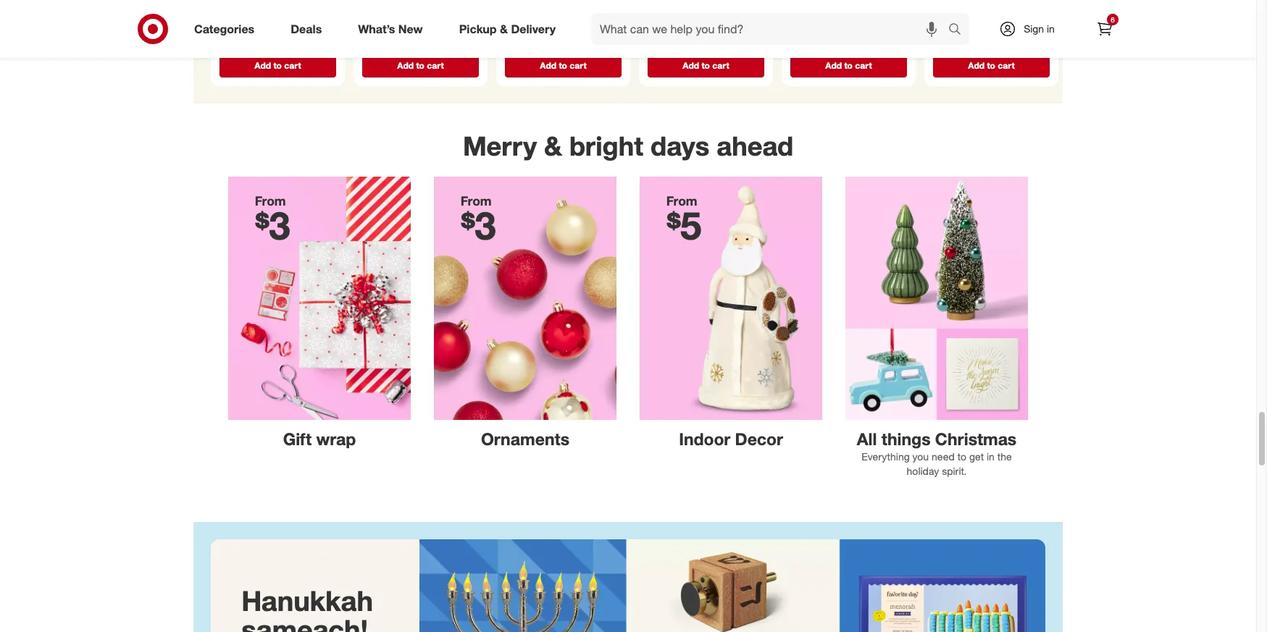 Task type: vqa. For each thing, say whether or not it's contained in the screenshot.
1st Add to cart BUTTON from the right
yes



Task type: describe. For each thing, give the bounding box(es) containing it.
to down m&m's holiday milk chocolate candies - 10oz
[[702, 60, 710, 71]]

the
[[998, 451, 1012, 463]]

chocolate for -
[[651, 33, 697, 45]]

pickup & delivery
[[459, 21, 556, 36]]

1 pretzels from the left
[[222, 21, 259, 34]]

- inside hershey's kisses milk chocolate holiday candy bag - 10.1oz
[[847, 45, 851, 57]]

need
[[932, 451, 955, 463]]

family
[[222, 34, 252, 46]]

merry
[[463, 130, 537, 162]]

6 cart from the left
[[998, 60, 1015, 71]]

hershey's kisses milk chocolate holiday candy bag - 10.1oz
[[794, 19, 893, 57]]

to inside "holiday peppermint mini candy canes - 50ct/9oz - favorite day™ add to cart"
[[559, 60, 567, 71]]

holiday inside nerds holiday rope - 0.92oz
[[966, 9, 1000, 21]]

deals
[[291, 21, 322, 36]]

pickup
[[459, 21, 497, 36]]

hershey's for chocolate
[[794, 19, 839, 32]]

what's new
[[358, 21, 423, 36]]

days
[[651, 130, 710, 162]]

- left favorite
[[550, 34, 554, 46]]

4 add from the left
[[683, 60, 699, 71]]

5 cart from the left
[[855, 60, 872, 71]]

10.1oz
[[854, 45, 884, 57]]

5 add from the left
[[826, 60, 842, 71]]

2 pretzels from the left
[[283, 21, 319, 34]]

delivery
[[511, 21, 556, 36]]

rope
[[1003, 9, 1028, 21]]

to inside all things christmas everything you need to get in the holiday spirit.
[[958, 451, 967, 463]]

from for gift
[[255, 194, 286, 209]]

things
[[882, 429, 931, 449]]

carousel region
[[193, 0, 1063, 115]]

bright
[[570, 130, 643, 162]]

mini inside snyder's of hanover pretzels mini pretzels family size - 16oz
[[261, 21, 280, 34]]

candy inside "holiday peppermint mini candy canes - 50ct/9oz - favorite day™ add to cart"
[[530, 21, 559, 34]]

nerds
[[936, 9, 964, 21]]

- right canes
[[594, 21, 598, 34]]

hershey's kisses grinch milk chocolate holiday candy - 9.5oz link
[[359, 0, 482, 57]]

chocolate for candy
[[794, 32, 840, 44]]

snyder's of hanover pretzels mini pretzels family size - 16oz
[[222, 9, 319, 46]]

10oz
[[651, 46, 673, 58]]

gift wrap
[[283, 429, 356, 449]]

search
[[942, 23, 977, 37]]

kisses for chocolate
[[413, 19, 443, 32]]

add to cart for snyder's of hanover pretzels mini pretzels family size - 16oz link
[[255, 60, 301, 71]]

cart inside the hershey's kisses grinch milk chocolate holiday candy - 9.5oz add to cart
[[427, 60, 444, 71]]

canes
[[562, 21, 591, 34]]

- inside nerds holiday rope - 0.92oz
[[1030, 9, 1034, 21]]

0 vertical spatial in
[[1047, 22, 1055, 35]]

50ct/9oz
[[508, 34, 547, 46]]

milk inside the hershey's kisses grinch milk chocolate holiday candy - 9.5oz add to cart
[[398, 32, 417, 44]]

indoor
[[679, 429, 731, 449]]

snyder's of hanover pretzels mini pretzels family size - 16oz link
[[217, 0, 339, 51]]

to inside the hershey's kisses grinch milk chocolate holiday candy - 9.5oz add to cart
[[416, 60, 425, 71]]

to down snyder's of hanover pretzels mini pretzels family size - 16oz in the left top of the page
[[273, 60, 282, 71]]

holiday
[[907, 465, 939, 477]]

16oz
[[283, 34, 305, 46]]

4 cart from the left
[[713, 60, 729, 71]]

milk for holiday
[[874, 19, 893, 32]]

hanover
[[277, 9, 314, 21]]

new
[[398, 21, 423, 36]]

sameach!
[[241, 614, 368, 633]]

9.5oz
[[441, 45, 466, 57]]

$5
[[667, 202, 702, 248]]

spirit.
[[942, 465, 967, 477]]

candies
[[680, 17, 711, 28]]

snyder's
[[222, 9, 262, 21]]

6
[[1111, 15, 1115, 24]]

- inside snyder's of hanover pretzels mini pretzels family size - 16oz
[[276, 34, 280, 46]]

m&m's inside save 20% on dove & m&m's candies
[[651, 17, 678, 28]]

candy inside the hershey's kisses grinch milk chocolate holiday candy - 9.5oz add to cart
[[402, 45, 431, 57]]

from for indoor
[[667, 194, 697, 209]]

bag
[[826, 45, 844, 57]]

6 link
[[1089, 13, 1121, 45]]

christmas
[[935, 429, 1017, 449]]



Task type: locate. For each thing, give the bounding box(es) containing it.
$3 for gift wrap
[[255, 202, 290, 248]]

in
[[1047, 22, 1055, 35], [987, 451, 995, 463]]

sign in
[[1024, 22, 1055, 35]]

1 horizontal spatial from
[[461, 194, 492, 209]]

0 horizontal spatial from
[[255, 194, 286, 209]]

$3 for ornaments
[[461, 202, 496, 248]]

in left the
[[987, 451, 995, 463]]

deals link
[[278, 13, 340, 45]]

to down favorite
[[559, 60, 567, 71]]

merry & bright days ahead
[[463, 130, 794, 162]]

2 hershey's from the left
[[794, 19, 839, 32]]

2 vertical spatial &
[[544, 130, 562, 162]]

m&m's inside m&m's holiday milk chocolate candies - 10oz
[[651, 20, 682, 33]]

add down size
[[255, 60, 271, 71]]

cart down 9.5oz
[[427, 60, 444, 71]]

milk for candies
[[722, 20, 741, 33]]

- right size
[[276, 34, 280, 46]]

0.92oz
[[936, 21, 967, 34]]

hershey's kisses grinch milk chocolate holiday candy - 9.5oz add to cart
[[365, 19, 466, 71]]

milk
[[874, 19, 893, 32], [722, 20, 741, 33], [398, 32, 417, 44]]

add to cart button for snyder's of hanover pretzels mini pretzels family size - 16oz
[[220, 54, 336, 77]]

1 kisses from the left
[[413, 19, 443, 32]]

holiday
[[508, 9, 542, 21], [966, 9, 1000, 21], [685, 20, 719, 33], [843, 32, 877, 44], [365, 45, 399, 57]]

hershey's inside hershey's kisses milk chocolate holiday candy bag - 10.1oz
[[794, 19, 839, 32]]

cart down favorite
[[570, 60, 587, 71]]

2 from $3 from the left
[[461, 194, 496, 248]]

sign in link
[[987, 13, 1078, 45]]

& inside save 20% on dove & m&m's candies
[[742, 6, 747, 17]]

pretzels
[[222, 21, 259, 34], [283, 21, 319, 34]]

0 horizontal spatial milk
[[398, 32, 417, 44]]

add to cart button
[[220, 54, 336, 77], [362, 54, 479, 77], [505, 54, 622, 77], [648, 54, 765, 77], [791, 54, 907, 77], [933, 54, 1050, 77]]

holiday inside m&m's holiday milk chocolate candies - 10oz
[[685, 20, 719, 33]]

milk inside m&m's holiday milk chocolate candies - 10oz
[[722, 20, 741, 33]]

all
[[857, 429, 877, 449]]

pickup & delivery link
[[447, 13, 574, 45]]

holiday inside hershey's kisses milk chocolate holiday candy bag - 10.1oz
[[843, 32, 877, 44]]

2 m&m's from the top
[[651, 20, 682, 33]]

0 horizontal spatial chocolate
[[420, 32, 466, 44]]

what's
[[358, 21, 395, 36]]

get
[[970, 451, 984, 463]]

0 horizontal spatial pretzels
[[222, 21, 259, 34]]

0 horizontal spatial candy
[[402, 45, 431, 57]]

decor
[[735, 429, 783, 449]]

1 add to cart from the left
[[255, 60, 301, 71]]

3 add to cart from the left
[[826, 60, 872, 71]]

dove
[[719, 6, 739, 17]]

& for merry & bright days ahead
[[544, 130, 562, 162]]

to down nerds holiday rope - 0.92oz link
[[987, 60, 996, 71]]

0 horizontal spatial in
[[987, 451, 995, 463]]

- inside the hershey's kisses grinch milk chocolate holiday candy - 9.5oz add to cart
[[434, 45, 438, 57]]

milk inside hershey's kisses milk chocolate holiday candy bag - 10.1oz
[[874, 19, 893, 32]]

hershey's up "grinch"
[[365, 19, 411, 32]]

2 add from the left
[[397, 60, 414, 71]]

sign
[[1024, 22, 1044, 35]]

2 cart from the left
[[427, 60, 444, 71]]

from $5
[[667, 194, 702, 248]]

hanukkah
[[241, 585, 373, 618]]

categories link
[[182, 13, 273, 45]]

2 kisses from the left
[[842, 19, 871, 32]]

- inside m&m's holiday milk chocolate candies - 10oz
[[740, 33, 744, 45]]

1 horizontal spatial $3
[[461, 202, 496, 248]]

peppermint
[[545, 9, 598, 21]]

m&m's holiday milk chocolate candies - 10oz
[[651, 20, 744, 58]]

add to cart down size
[[255, 60, 301, 71]]

chocolate
[[420, 32, 466, 44], [794, 32, 840, 44], [651, 33, 697, 45]]

kisses for holiday
[[842, 19, 871, 32]]

add to cart button for hershey's kisses grinch milk chocolate holiday candy - 9.5oz
[[362, 54, 479, 77]]

3 add to cart button from the left
[[505, 54, 622, 77]]

2 horizontal spatial &
[[742, 6, 747, 17]]

& inside "link"
[[500, 21, 508, 36]]

kisses
[[413, 19, 443, 32], [842, 19, 871, 32]]

of
[[265, 9, 274, 21]]

hanukkah sameach!
[[241, 585, 373, 633]]

chocolate inside m&m's holiday milk chocolate candies - 10oz
[[651, 33, 697, 45]]

4 add to cart button from the left
[[648, 54, 765, 77]]

&
[[742, 6, 747, 17], [500, 21, 508, 36], [544, 130, 562, 162]]

1 horizontal spatial in
[[1047, 22, 1055, 35]]

2 horizontal spatial milk
[[874, 19, 893, 32]]

all things christmas everything you need to get in the holiday spirit.
[[857, 429, 1017, 477]]

1 hershey's from the left
[[365, 19, 411, 32]]

1 horizontal spatial hershey's
[[794, 19, 839, 32]]

holiday up delivery at the top
[[508, 9, 542, 21]]

0 horizontal spatial mini
[[261, 21, 280, 34]]

search button
[[942, 13, 977, 48]]

add inside the hershey's kisses grinch milk chocolate holiday candy - 9.5oz add to cart
[[397, 60, 414, 71]]

- right bag
[[847, 45, 851, 57]]

1 horizontal spatial from $3
[[461, 194, 496, 248]]

cart
[[284, 60, 301, 71], [427, 60, 444, 71], [570, 60, 587, 71], [713, 60, 729, 71], [855, 60, 872, 71], [998, 60, 1015, 71]]

add to cart
[[255, 60, 301, 71], [683, 60, 729, 71], [826, 60, 872, 71], [968, 60, 1015, 71]]

you
[[913, 451, 929, 463]]

add to cart down m&m's holiday milk chocolate candies - 10oz
[[683, 60, 729, 71]]

holiday inside "holiday peppermint mini candy canes - 50ct/9oz - favorite day™ add to cart"
[[508, 9, 542, 21]]

cart down the 16oz
[[284, 60, 301, 71]]

mini inside "holiday peppermint mini candy canes - 50ct/9oz - favorite day™ add to cart"
[[508, 21, 527, 34]]

add to cart down nerds holiday rope - 0.92oz link
[[968, 60, 1015, 71]]

gift
[[283, 429, 312, 449]]

1 add to cart button from the left
[[220, 54, 336, 77]]

add down new
[[397, 60, 414, 71]]

- left 9.5oz
[[434, 45, 438, 57]]

1 vertical spatial in
[[987, 451, 995, 463]]

5 add to cart button from the left
[[791, 54, 907, 77]]

add down search button
[[968, 60, 985, 71]]

1 from $3 from the left
[[255, 194, 290, 248]]

3 cart from the left
[[570, 60, 587, 71]]

from inside from $5
[[667, 194, 697, 209]]

kisses inside hershey's kisses milk chocolate holiday candy bag - 10.1oz
[[842, 19, 871, 32]]

favorite
[[557, 34, 593, 46]]

4 add to cart from the left
[[968, 60, 1015, 71]]

0 horizontal spatial &
[[500, 21, 508, 36]]

1 vertical spatial &
[[500, 21, 508, 36]]

day™
[[508, 47, 531, 59]]

0 horizontal spatial kisses
[[413, 19, 443, 32]]

3 from from the left
[[667, 194, 697, 209]]

ornaments
[[481, 429, 570, 449]]

m&m's up 10oz
[[651, 17, 678, 28]]

to left get
[[958, 451, 967, 463]]

add down 50ct/9oz
[[540, 60, 557, 71]]

2 $3 from the left
[[461, 202, 496, 248]]

nerds holiday rope - 0.92oz
[[936, 9, 1034, 34]]

from $3
[[255, 194, 290, 248], [461, 194, 496, 248]]

in right sign
[[1047, 22, 1055, 35]]

nerds holiday rope - 0.92oz link
[[930, 0, 1053, 51]]

mini
[[261, 21, 280, 34], [508, 21, 527, 34]]

1 from from the left
[[255, 194, 286, 209]]

chocolate up bag
[[794, 32, 840, 44]]

what's new link
[[346, 13, 441, 45]]

add to cart button for holiday peppermint mini candy canes - 50ct/9oz - favorite day™
[[505, 54, 622, 77]]

& right pickup
[[500, 21, 508, 36]]

holiday inside the hershey's kisses grinch milk chocolate holiday candy - 9.5oz add to cart
[[365, 45, 399, 57]]

everything
[[862, 451, 910, 463]]

1 m&m's from the top
[[651, 17, 678, 28]]

0 horizontal spatial $3
[[255, 202, 290, 248]]

cart down nerds holiday rope - 0.92oz link
[[998, 60, 1015, 71]]

chocolate up 9.5oz
[[420, 32, 466, 44]]

& left bright at the top of the page
[[544, 130, 562, 162]]

kisses inside the hershey's kisses grinch milk chocolate holiday candy - 9.5oz add to cart
[[413, 19, 443, 32]]

-
[[1030, 9, 1034, 21], [594, 21, 598, 34], [740, 33, 744, 45], [276, 34, 280, 46], [550, 34, 554, 46], [434, 45, 438, 57], [847, 45, 851, 57]]

cart down the 10.1oz
[[855, 60, 872, 71]]

holiday down "grinch"
[[365, 45, 399, 57]]

m&m's
[[651, 17, 678, 28], [651, 20, 682, 33]]

& for pickup & delivery
[[500, 21, 508, 36]]

from $3 for gift wrap
[[255, 194, 290, 248]]

1 horizontal spatial milk
[[722, 20, 741, 33]]

holiday peppermint mini candy canes - 50ct/9oz - favorite day™ add to cart
[[508, 9, 598, 71]]

from
[[255, 194, 286, 209], [461, 194, 492, 209], [667, 194, 697, 209]]

chocolate inside the hershey's kisses grinch milk chocolate holiday candy - 9.5oz add to cart
[[420, 32, 466, 44]]

to
[[273, 60, 282, 71], [416, 60, 425, 71], [559, 60, 567, 71], [702, 60, 710, 71], [845, 60, 853, 71], [987, 60, 996, 71], [958, 451, 967, 463]]

save 20% on dove & m&m's candies
[[651, 6, 747, 28]]

pretzels down snyder's
[[222, 21, 259, 34]]

to down hershey's kisses grinch milk chocolate holiday candy - 9.5oz link on the left of page
[[416, 60, 425, 71]]

pretzels down hanover
[[283, 21, 319, 34]]

candies
[[700, 33, 737, 45]]

$3
[[255, 202, 290, 248], [461, 202, 496, 248]]

0 horizontal spatial hershey's
[[365, 19, 411, 32]]

candy up 50ct/9oz
[[530, 21, 559, 34]]

20%
[[687, 6, 705, 17]]

add down m&m's holiday milk chocolate candies - 10oz
[[683, 60, 699, 71]]

- up sign
[[1030, 9, 1034, 21]]

2 from from the left
[[461, 194, 492, 209]]

2 horizontal spatial candy
[[794, 45, 823, 57]]

hershey's kisses milk chocolate holiday candy bag - 10.1oz link
[[788, 0, 910, 57]]

0 vertical spatial &
[[742, 6, 747, 17]]

add to cart button for nerds holiday rope - 0.92oz
[[933, 54, 1050, 77]]

candy inside hershey's kisses milk chocolate holiday candy bag - 10.1oz
[[794, 45, 823, 57]]

2 mini from the left
[[508, 21, 527, 34]]

save
[[665, 6, 684, 17]]

kisses up 9.5oz
[[413, 19, 443, 32]]

hershey's up bag
[[794, 19, 839, 32]]

1 horizontal spatial pretzels
[[283, 21, 319, 34]]

1 horizontal spatial mini
[[508, 21, 527, 34]]

holiday up search
[[966, 9, 1000, 21]]

size
[[254, 34, 273, 46]]

candy down new
[[402, 45, 431, 57]]

from $3 for ornaments
[[461, 194, 496, 248]]

m&m's down save
[[651, 20, 682, 33]]

add inside "holiday peppermint mini candy canes - 50ct/9oz - favorite day™ add to cart"
[[540, 60, 557, 71]]

kisses up the 10.1oz
[[842, 19, 871, 32]]

2 horizontal spatial from
[[667, 194, 697, 209]]

1 cart from the left
[[284, 60, 301, 71]]

cart inside "holiday peppermint mini candy canes - 50ct/9oz - favorite day™ add to cart"
[[570, 60, 587, 71]]

1 horizontal spatial kisses
[[842, 19, 871, 32]]

in inside all things christmas everything you need to get in the holiday spirit.
[[987, 451, 995, 463]]

What can we help you find? suggestions appear below search field
[[591, 13, 952, 45]]

1 horizontal spatial chocolate
[[651, 33, 697, 45]]

on
[[707, 6, 717, 17]]

- right the candies
[[740, 33, 744, 45]]

6 add from the left
[[968, 60, 985, 71]]

wrap
[[316, 429, 356, 449]]

holiday down 20%
[[685, 20, 719, 33]]

add to cart for hershey's kisses milk chocolate holiday candy bag - 10.1oz 'link'
[[826, 60, 872, 71]]

mini down of
[[261, 21, 280, 34]]

add
[[255, 60, 271, 71], [397, 60, 414, 71], [540, 60, 557, 71], [683, 60, 699, 71], [826, 60, 842, 71], [968, 60, 985, 71]]

2 horizontal spatial chocolate
[[794, 32, 840, 44]]

hershey's inside the hershey's kisses grinch milk chocolate holiday candy - 9.5oz add to cart
[[365, 19, 411, 32]]

1 $3 from the left
[[255, 202, 290, 248]]

2 add to cart from the left
[[683, 60, 729, 71]]

chocolate up 10oz
[[651, 33, 697, 45]]

hershey's for milk
[[365, 19, 411, 32]]

candy left bag
[[794, 45, 823, 57]]

1 mini from the left
[[261, 21, 280, 34]]

indoor decor
[[679, 429, 783, 449]]

1 horizontal spatial candy
[[530, 21, 559, 34]]

holiday up the 10.1oz
[[843, 32, 877, 44]]

add to cart down bag
[[826, 60, 872, 71]]

candy
[[530, 21, 559, 34], [402, 45, 431, 57], [794, 45, 823, 57]]

6 add to cart button from the left
[[933, 54, 1050, 77]]

2 add to cart button from the left
[[362, 54, 479, 77]]

ahead
[[717, 130, 794, 162]]

& right dove
[[742, 6, 747, 17]]

grinch
[[365, 32, 395, 44]]

categories
[[194, 21, 255, 36]]

to down hershey's kisses milk chocolate holiday candy bag - 10.1oz
[[845, 60, 853, 71]]

mini up 50ct/9oz
[[508, 21, 527, 34]]

3 add from the left
[[540, 60, 557, 71]]

add to cart for nerds holiday rope - 0.92oz link
[[968, 60, 1015, 71]]

add down bag
[[826, 60, 842, 71]]

1 add from the left
[[255, 60, 271, 71]]

chocolate inside hershey's kisses milk chocolate holiday candy bag - 10.1oz
[[794, 32, 840, 44]]

cart down the candies
[[713, 60, 729, 71]]

holiday peppermint mini candy canes - 50ct/9oz - favorite day™ link
[[502, 0, 625, 59]]

0 horizontal spatial from $3
[[255, 194, 290, 248]]

hershey's
[[365, 19, 411, 32], [794, 19, 839, 32]]

1 horizontal spatial &
[[544, 130, 562, 162]]



